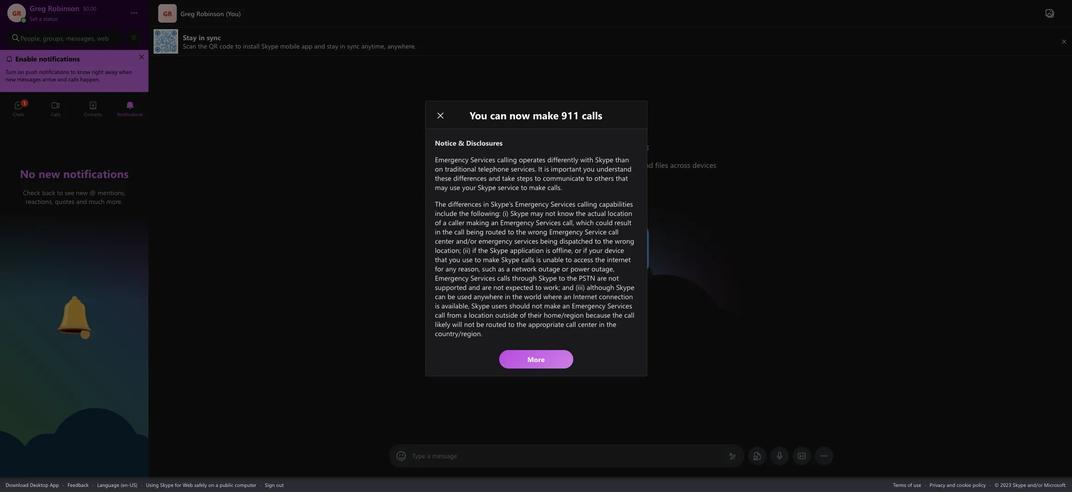 Task type: describe. For each thing, give the bounding box(es) containing it.
computer
[[235, 481, 256, 488]]

out
[[276, 481, 284, 488]]

feedback
[[68, 481, 89, 488]]

for
[[175, 481, 181, 488]]

privacy and cookie policy link
[[930, 481, 986, 488]]

skype
[[160, 481, 174, 488]]

download
[[6, 481, 28, 488]]

feedback link
[[68, 481, 89, 488]]

Type a message text field
[[413, 452, 721, 461]]

2 vertical spatial a
[[216, 481, 218, 488]]

people, groups, messages, web
[[20, 34, 109, 42]]

using skype for web safely on a public computer link
[[146, 481, 256, 488]]

download desktop app link
[[6, 481, 59, 488]]

bell
[[47, 292, 58, 302]]

language (en-us)
[[97, 481, 137, 488]]

web
[[183, 481, 193, 488]]

messages,
[[66, 34, 95, 42]]

set
[[30, 15, 37, 22]]

download desktop app
[[6, 481, 59, 488]]

sign out
[[265, 481, 284, 488]]

people,
[[20, 34, 41, 42]]

terms of use link
[[893, 481, 921, 488]]

public
[[220, 481, 233, 488]]

status
[[43, 15, 58, 22]]

of
[[908, 481, 912, 488]]

type a message
[[412, 452, 457, 460]]

desktop
[[30, 481, 48, 488]]

a for status
[[39, 15, 42, 22]]

sign
[[265, 481, 275, 488]]

safely
[[194, 481, 207, 488]]

on
[[208, 481, 214, 488]]



Task type: vqa. For each thing, say whether or not it's contained in the screenshot.
"Download"
yes



Task type: locate. For each thing, give the bounding box(es) containing it.
people, groups, messages, web button
[[7, 30, 123, 46]]

sign out link
[[265, 481, 284, 488]]

privacy and cookie policy
[[930, 481, 986, 488]]

language (en-us) link
[[97, 481, 137, 488]]

using skype for web safely on a public computer
[[146, 481, 256, 488]]

privacy
[[930, 481, 945, 488]]

a for message
[[427, 452, 431, 460]]

web
[[97, 34, 109, 42]]

us)
[[130, 481, 137, 488]]

set a status
[[30, 15, 58, 22]]

1 vertical spatial a
[[427, 452, 431, 460]]

cookie
[[957, 481, 971, 488]]

(en-
[[121, 481, 130, 488]]

a inside button
[[39, 15, 42, 22]]

language
[[97, 481, 119, 488]]

tab list
[[0, 97, 149, 123]]

2 horizontal spatial a
[[427, 452, 431, 460]]

a right "on"
[[216, 481, 218, 488]]

0 horizontal spatial a
[[39, 15, 42, 22]]

using
[[146, 481, 159, 488]]

use
[[914, 481, 921, 488]]

message
[[432, 452, 457, 460]]

and
[[947, 481, 955, 488]]

a
[[39, 15, 42, 22], [427, 452, 431, 460], [216, 481, 218, 488]]

1 horizontal spatial a
[[216, 481, 218, 488]]

terms of use
[[893, 481, 921, 488]]

app
[[50, 481, 59, 488]]

policy
[[973, 481, 986, 488]]

set a status button
[[30, 13, 121, 22]]

a right type on the left
[[427, 452, 431, 460]]

terms
[[893, 481, 906, 488]]

groups,
[[43, 34, 64, 42]]

type
[[412, 452, 425, 460]]

0 vertical spatial a
[[39, 15, 42, 22]]

a right set on the top left of page
[[39, 15, 42, 22]]



